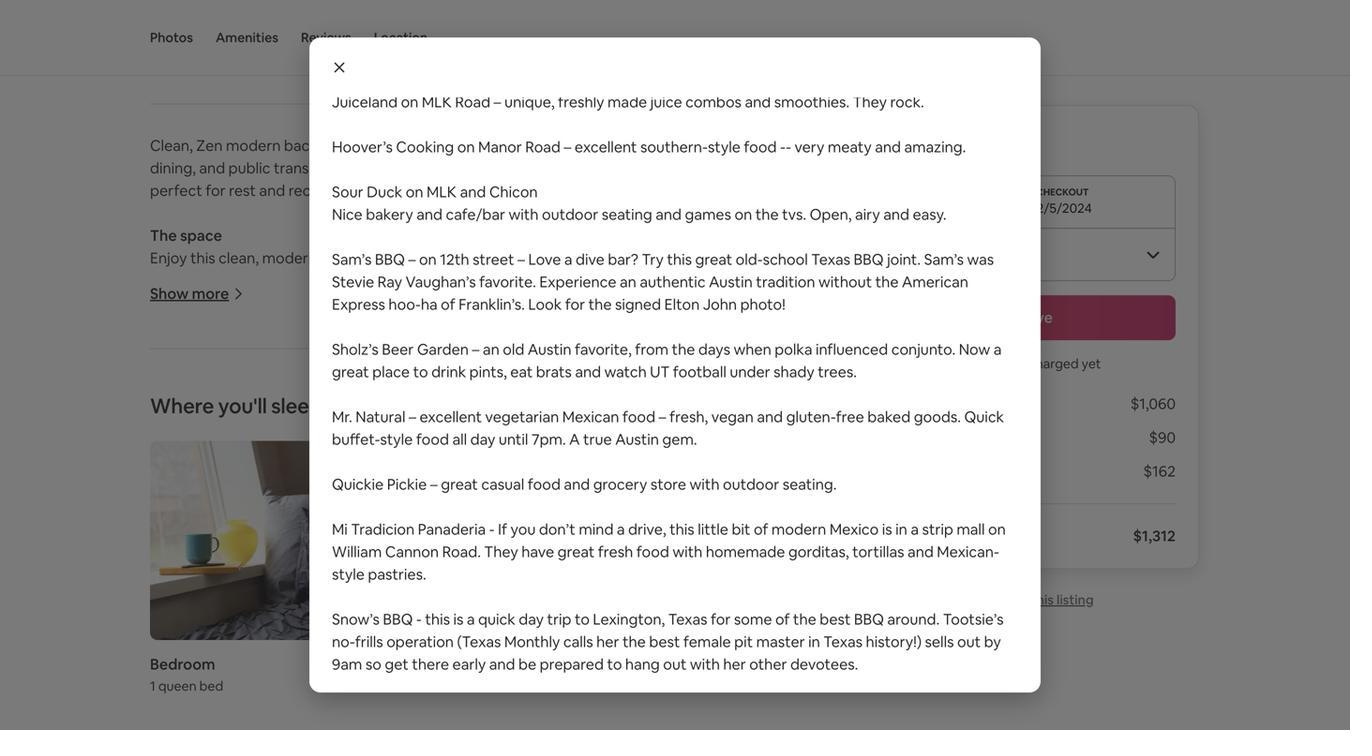 Task type: locate. For each thing, give the bounding box(es) containing it.
0 vertical spatial see
[[247, 474, 271, 493]]

1 vertical spatial find
[[684, 586, 711, 605]]

bed inside bedroom 1 queen bed
[[199, 678, 223, 695]]

1 vertical spatial make
[[503, 676, 541, 696]]

sure
[[545, 676, 574, 696]]

the up a
[[387, 609, 410, 628]]

but inside the space enjoy this clean, modern cottage nestled in a cozy but convenient central east austin neighborhood. inspired by japanese teahouses, this backyard cottage provides easy access to sxsw venues, acl fest, downtown, great restaurants, and public transportation while offering a peaceful retreat for resting and recharging.
[[496, 249, 520, 268]]

1 horizontal spatial place
[[529, 496, 566, 515]]

0 horizontal spatial space,
[[366, 406, 410, 425]]

1 inside bedroom 1 queen bed
[[150, 678, 156, 695]]

0 vertical spatial the
[[150, 226, 177, 245]]

if
[[150, 474, 159, 493]]

x
[[909, 394, 917, 414]]

want
[[191, 474, 225, 493]]

well inside "gorgeous light, vaulted ceilings, and an open floor plan make this unique 1 br/1ba feel spacious, calm, and inviting. the beehive features a full kitchen, roomy indoor and outdoor showers, a lovely work space, all-new furnishings and fixtures and a queen bed as well as a double foldout couch."
[[168, 429, 195, 448]]

the down well. in the bottom left of the page
[[150, 654, 173, 673]]

place
[[529, 496, 566, 515], [177, 654, 214, 673]]

on up about
[[481, 496, 499, 515]]

bed down 'feel'
[[718, 406, 745, 425]]

2 horizontal spatial in
[[642, 586, 654, 605]]

working
[[592, 699, 648, 718]]

1 horizontal spatial public
[[622, 294, 664, 313]]

1 i from the left
[[598, 586, 601, 605]]

features
[[431, 384, 488, 403]]

gorgeous,
[[381, 158, 453, 178]]

where you'll sleep
[[150, 393, 322, 420]]

public down provides
[[622, 294, 664, 313]]

0 horizontal spatial beehive
[[373, 384, 427, 403]]

public up the rest
[[229, 158, 271, 178]]

in down articles
[[398, 541, 410, 560]]

brand
[[406, 631, 447, 651]]

great inside the space enjoy this clean, modern cottage nestled in a cozy but convenient central east austin neighborhood. inspired by japanese teahouses, this backyard cottage provides easy access to sxsw venues, acl fest, downtown, great restaurants, and public transportation while offering a peaceful retreat for resting and recharging.
[[468, 294, 505, 313]]

on down lengths
[[431, 699, 448, 718]]

2 $212 from the top
[[874, 394, 906, 414]]

0 vertical spatial great
[[694, 136, 731, 155]]

space
[[180, 226, 222, 245]]

cottage
[[320, 249, 375, 268], [577, 271, 632, 290]]

gone
[[374, 676, 409, 696]]

great up "downsizing".
[[286, 474, 323, 493]]

outdoor
[[150, 406, 207, 425]]

2 horizontal spatial as
[[745, 609, 760, 628]]

0 vertical spatial but
[[699, 158, 723, 178]]

by up the "acl"
[[314, 271, 331, 290]]

is up that
[[251, 676, 262, 696]]

see
[[247, 474, 271, 493], [656, 496, 680, 515]]

system up working
[[604, 676, 654, 696]]

0 horizontal spatial well
[[168, 429, 195, 448]]

inviting.
[[286, 384, 340, 403]]

a left lovely
[[274, 406, 282, 425]]

0 vertical spatial $212
[[874, 127, 919, 154]]

public inside clean, zen modern backyard cottage, easy access to sxsw, convention center, great dining, and public transportation. gorgeous, peaceful space, close to the action but perfect for rest and recharging. easy access to sxsw, acl, f1 and all festivals.
[[229, 158, 271, 178]]

can down magazine
[[664, 519, 689, 538]]

on
[[422, 474, 440, 493], [481, 496, 499, 515], [722, 519, 740, 538], [366, 609, 384, 628], [524, 654, 541, 673], [431, 699, 448, 718]]

0 vertical spatial in
[[434, 249, 445, 268]]

queen
[[671, 406, 714, 425], [158, 678, 197, 695]]

0 horizontal spatial can
[[627, 496, 652, 515]]

books
[[280, 519, 323, 538], [699, 609, 742, 628]]

enjoy
[[150, 249, 187, 268]]

1 vertical spatial you
[[270, 541, 295, 560]]

great inside clean, zen modern backyard cottage, easy access to sxsw, convention center, great dining, and public transportation. gorgeous, peaceful space, close to the action but perfect for rest and recharging. easy access to sxsw, acl, f1 and all festivals.
[[694, 136, 731, 155]]

is left working
[[579, 699, 589, 718]]

0 horizontal spatial in
[[398, 541, 410, 560]]

1 horizontal spatial as
[[199, 429, 214, 448]]

1 vertical spatial $212
[[874, 394, 906, 414]]

1 vertical spatial easy
[[698, 271, 729, 290]]

beehive down 'an'
[[373, 384, 427, 403]]

sxsw, left acl,
[[473, 181, 516, 200]]

instead.
[[508, 609, 563, 628]]

there inside if you want to see a great photo spread on the beehive, do a search for the magazine tribeza and "downsizing". they did a nice article on the place and you can see more pics. there have been 9 books and articles written about the beehive which you can find on the bookshelves. you will be staying in a one of a kind architectural gem.
[[150, 519, 190, 538]]

is left no
[[277, 586, 287, 605]]

tiny
[[316, 631, 342, 651]]

backyard up transportation.
[[284, 136, 348, 155]]

$212 for $212 night
[[874, 127, 919, 154]]

peaceful right gorgeous,
[[456, 158, 517, 178]]

better
[[423, 586, 467, 605]]

work inside "gorgeous light, vaulted ceilings, and an open floor plan make this unique 1 br/1ba feel spacious, calm, and inviting. the beehive features a full kitchen, roomy indoor and outdoor showers, a lovely work space, all-new furnishings and fixtures and a queen bed as well as a double foldout couch."
[[328, 406, 363, 425]]

backyard inside the space enjoy this clean, modern cottage nestled in a cozy but convenient central east austin neighborhood. inspired by japanese teahouses, this backyard cottage provides easy access to sxsw venues, acl fest, downtown, great restaurants, and public transportation while offering a peaceful retreat for resting and recharging.
[[510, 271, 574, 290]]

great up action
[[694, 136, 731, 155]]

1 vertical spatial pump
[[288, 699, 329, 718]]

queen down indoor
[[671, 406, 714, 425]]

1 horizontal spatial but
[[699, 158, 723, 178]]

1 vertical spatial recharging.
[[581, 316, 659, 335]]

pics.
[[723, 496, 754, 515]]

queen down the bedroom
[[158, 678, 197, 695]]

light,
[[222, 361, 256, 380]]

great inside if you want to see a great photo spread on the beehive, do a search for the magazine tribeza and "downsizing". they did a nice article on the place and you can see more pics. there have been 9 books and articles written about the beehive which you can find on the bookshelves. you will be staying in a one of a kind architectural gem.
[[286, 474, 323, 493]]

east
[[657, 249, 686, 268]]

the down ceilings,
[[343, 384, 370, 403]]

which
[[591, 519, 632, 538]]

i right 'since' on the bottom of page
[[598, 586, 601, 605]]

0 vertical spatial peaceful
[[456, 158, 517, 178]]

ac/heat
[[529, 631, 583, 651]]

0 horizontal spatial public
[[229, 158, 271, 178]]

the inside clean, zen modern backyard cottage, easy access to sxsw, convention center, great dining, and public transportation. gorgeous, peaceful space, close to the action but perfect for rest and recharging. easy access to sxsw, acl, f1 and all festivals.
[[625, 158, 649, 178]]

record
[[413, 609, 459, 628]]

in inside the space enjoy this clean, modern cottage nestled in a cozy but convenient central east austin neighborhood. inspired by japanese teahouses, this backyard cottage provides easy access to sxsw venues, acl fest, downtown, great restaurants, and public transportation while offering a peaceful retreat for resting and recharging.
[[434, 249, 445, 268]]

you up which
[[599, 496, 624, 515]]

0 horizontal spatial more
[[192, 284, 229, 303]]

spacious,
[[150, 384, 214, 403]]

1 vertical spatial of
[[682, 609, 696, 628]]

beehive up architectural
[[533, 519, 588, 538]]

1 horizontal spatial you
[[599, 496, 624, 515]]

you
[[949, 356, 971, 372], [270, 541, 295, 560]]

reserve button
[[874, 296, 1176, 341]]

0 horizontal spatial great
[[286, 474, 323, 493]]

and right the rest
[[259, 181, 285, 200]]

lovely
[[285, 406, 325, 425]]

recharging. up the unique
[[581, 316, 659, 335]]

recharging. inside clean, zen modern backyard cottage, easy access to sxsw, convention center, great dining, and public transportation. gorgeous, peaceful space, close to the action but perfect for rest and recharging. easy access to sxsw, acl, f1 and all festivals.
[[289, 181, 367, 200]]

0 vertical spatial sxsw,
[[516, 136, 560, 155]]

$212 left the 'x'
[[874, 394, 906, 414]]

as inside please note: there is no tv or cable - the better to recharge. since i work in tv, i find it encourages me to play records on the record player instead. there are plenty of books as well. in addition, this is a tiny home. a brand new (2023) ac/heat mini-split system keeps the place cool and dry. every 30 minutes a pump turns on to remove the moisture from the air. (austin is humid so we've gone to lengths to make sure the system works well for your comfort.) that pump sound turning on means everything is working great.
[[745, 609, 760, 628]]

you up the gem.
[[635, 519, 660, 538]]

of right plenty
[[682, 609, 696, 628]]

0 horizontal spatial you
[[163, 474, 188, 493]]

0 horizontal spatial cottage
[[320, 249, 375, 268]]

1 horizontal spatial by
[[314, 271, 331, 290]]

or
[[328, 586, 343, 605]]

written
[[409, 519, 459, 538]]

1 vertical spatial work
[[604, 586, 639, 605]]

0 vertical spatial queen
[[671, 406, 714, 425]]

easy up gorgeous,
[[413, 136, 444, 155]]

new inside please note: there is no tv or cable - the better to recharge. since i work in tv, i find it encourages me to play records on the record player instead. there are plenty of books as well. in addition, this is a tiny home. a brand new (2023) ac/heat mini-split system keeps the place cool and dry. every 30 minutes a pump turns on to remove the moisture from the air. (austin is humid so we've gone to lengths to make sure the system works well for your comfort.) that pump sound turning on means everything is working great.
[[450, 631, 479, 651]]

1 vertical spatial bed
[[199, 678, 223, 695]]

modern inside the space enjoy this clean, modern cottage nestled in a cozy but convenient central east austin neighborhood. inspired by japanese teahouses, this backyard cottage provides easy access to sxsw venues, acl fest, downtown, great restaurants, and public transportation while offering a peaceful retreat for resting and recharging.
[[262, 249, 317, 268]]

great up retreat
[[468, 294, 505, 313]]

the up festivals.
[[625, 158, 649, 178]]

in
[[434, 249, 445, 268], [398, 541, 410, 560], [642, 586, 654, 605]]

listing
[[1057, 592, 1094, 609]]

1 horizontal spatial i
[[677, 586, 681, 605]]

pump up lengths
[[441, 654, 481, 673]]

sxsw,
[[516, 136, 560, 155], [473, 181, 516, 200]]

reserve
[[997, 308, 1053, 327]]

on right turns
[[524, 654, 541, 673]]

2 vertical spatial in
[[642, 586, 654, 605]]

gem.
[[607, 541, 642, 560]]

space, inside "gorgeous light, vaulted ceilings, and an open floor plan make this unique 1 br/1ba feel spacious, calm, and inviting. the beehive features a full kitchen, roomy indoor and outdoor showers, a lovely work space, all-new furnishings and fixtures and a queen bed as well as a double foldout couch."
[[366, 406, 410, 425]]

of
[[454, 541, 468, 560], [682, 609, 696, 628]]

place down in
[[177, 654, 214, 673]]

1 horizontal spatial recharging.
[[581, 316, 659, 335]]

0 horizontal spatial 1
[[150, 678, 156, 695]]

1 vertical spatial 1
[[150, 678, 156, 695]]

more down magazine
[[683, 496, 720, 515]]

easy
[[413, 136, 444, 155], [698, 271, 729, 290]]

0 vertical spatial place
[[529, 496, 566, 515]]

be right will
[[324, 541, 342, 560]]

records
[[310, 609, 363, 628]]

we've
[[331, 676, 370, 696]]

2 vertical spatial great
[[286, 474, 323, 493]]

and down br/1ba
[[681, 384, 707, 403]]

0 horizontal spatial queen
[[158, 678, 197, 695]]

and down they
[[326, 519, 352, 538]]

and inside please note: there is no tv or cable - the better to recharge. since i work in tv, i find it encourages me to play records on the record player instead. there are plenty of books as well. in addition, this is a tiny home. a brand new (2023) ac/heat mini-split system keeps the place cool and dry. every 30 minutes a pump turns on to remove the moisture from the air. (austin is humid so we've gone to lengths to make sure the system works well for your comfort.) that pump sound turning on means everything is working great.
[[250, 654, 276, 673]]

perfect
[[150, 181, 202, 200]]

this inside "gorgeous light, vaulted ceilings, and an open floor plan make this unique 1 br/1ba feel spacious, calm, and inviting. the beehive features a full kitchen, roomy indoor and outdoor showers, a lovely work space, all-new furnishings and fixtures and a queen bed as well as a double foldout couch."
[[570, 361, 595, 380]]

turning
[[378, 699, 428, 718]]

modern right "zen"
[[226, 136, 281, 155]]

0 vertical spatial there
[[150, 519, 190, 538]]

1 horizontal spatial well
[[701, 676, 728, 696]]

for right retreat
[[477, 316, 497, 335]]

mini-
[[587, 631, 621, 651]]

recharging. down transportation.
[[289, 181, 367, 200]]

dry.
[[280, 654, 305, 673]]

new down player at the left bottom of the page
[[450, 631, 479, 651]]

and left dry.
[[250, 654, 276, 673]]

0 vertical spatial bed
[[718, 406, 745, 425]]

offering
[[293, 316, 347, 335]]

more inside if you want to see a great photo spread on the beehive, do a search for the magazine tribeza and "downsizing". they did a nice article on the place and you can see more pics. there have been 9 books and articles written about the beehive which you can find on the bookshelves. you will be staying in a one of a kind architectural gem.
[[683, 496, 720, 515]]

to inside if you want to see a great photo spread on the beehive, do a search for the magazine tribeza and "downsizing". they did a nice article on the place and you can see more pics. there have been 9 books and articles written about the beehive which you can find on the bookshelves. you will be staying in a one of a kind architectural gem.
[[229, 474, 244, 493]]

0 horizontal spatial work
[[328, 406, 363, 425]]

1 vertical spatial books
[[699, 609, 742, 628]]

1 horizontal spatial space,
[[520, 158, 565, 178]]

1 vertical spatial by
[[314, 271, 331, 290]]

1 horizontal spatial backyard
[[510, 271, 574, 290]]

but inside clean, zen modern backyard cottage, easy access to sxsw, convention center, great dining, and public transportation. gorgeous, peaceful space, close to the action but perfect for rest and recharging. easy access to sxsw, acl, f1 and all festivals.
[[699, 158, 723, 178]]

0 vertical spatial backyard
[[284, 136, 348, 155]]

2 vertical spatial you
[[635, 519, 660, 538]]

be inside if you want to see a great photo spread on the beehive, do a search for the magazine tribeza and "downsizing". they did a nice article on the place and you can see more pics. there have been 9 books and articles written about the beehive which you can find on the bookshelves. you will be staying in a one of a kind architectural gem.
[[324, 541, 342, 560]]

and down close
[[573, 181, 599, 200]]

1 vertical spatial new
[[450, 631, 479, 651]]

you right if
[[163, 474, 188, 493]]

peaceful inside clean, zen modern backyard cottage, easy access to sxsw, convention center, great dining, and public transportation. gorgeous, peaceful space, close to the action but perfect for rest and recharging. easy access to sxsw, acl, f1 and all festivals.
[[456, 158, 517, 178]]

new
[[434, 406, 463, 425], [450, 631, 479, 651]]

books down it
[[699, 609, 742, 628]]

peaceful down fest,
[[362, 316, 423, 335]]

easy inside the space enjoy this clean, modern cottage nestled in a cozy but convenient central east austin neighborhood. inspired by japanese teahouses, this backyard cottage provides easy access to sxsw venues, acl fest, downtown, great restaurants, and public transportation while offering a peaceful retreat for resting and recharging.
[[698, 271, 729, 290]]

0 vertical spatial system
[[653, 631, 703, 651]]

for inside please note: there is no tv or cable - the better to recharge. since i work in tv, i find it encourages me to play records on the record player instead. there are plenty of books as well. in addition, this is a tiny home. a brand new (2023) ac/heat mini-split system keeps the place cool and dry. every 30 minutes a pump turns on to remove the moisture from the air. (austin is humid so we've gone to lengths to make sure the system works well for your comfort.) that pump sound turning on means everything is working great.
[[732, 676, 752, 696]]

1 horizontal spatial you
[[949, 356, 971, 372]]

1 vertical spatial queen
[[158, 678, 197, 695]]

0 vertical spatial easy
[[413, 136, 444, 155]]

place down do
[[529, 496, 566, 515]]

new down features
[[434, 406, 463, 425]]

1 horizontal spatial 1
[[648, 361, 655, 380]]

new inside "gorgeous light, vaulted ceilings, and an open floor plan make this unique 1 br/1ba feel spacious, calm, and inviting. the beehive features a full kitchen, roomy indoor and outdoor showers, a lovely work space, all-new furnishings and fixtures and a queen bed as well as a double foldout couch."
[[434, 406, 463, 425]]

0 horizontal spatial you
[[270, 541, 295, 560]]

1 horizontal spatial queen
[[671, 406, 714, 425]]

your
[[150, 699, 181, 718]]

0 horizontal spatial as
[[150, 429, 165, 448]]

place inside please note: there is no tv or cable - the better to recharge. since i work in tv, i find it encourages me to play records on the record player instead. there are plenty of books as well. in addition, this is a tiny home. a brand new (2023) ac/heat mini-split system keeps the place cool and dry. every 30 minutes a pump turns on to remove the moisture from the air. (austin is humid so we've gone to lengths to make sure the system works well for your comfort.) that pump sound turning on means everything is working great.
[[177, 654, 214, 673]]

restaurants,
[[508, 294, 590, 313]]

charged
[[1029, 356, 1079, 372]]

0 vertical spatial cottage
[[320, 249, 375, 268]]

the right -
[[396, 586, 419, 605]]

$212 night
[[874, 127, 959, 154]]

split
[[621, 631, 650, 651]]

staying
[[345, 541, 395, 560]]

0 horizontal spatial by
[[281, 32, 298, 51]]

kitchen,
[[527, 384, 582, 403]]

0 vertical spatial modern
[[226, 136, 281, 155]]

by left reviews button
[[281, 32, 298, 51]]

action
[[652, 158, 695, 178]]

0 vertical spatial of
[[454, 541, 468, 560]]

9
[[268, 519, 277, 538]]

air.
[[177, 676, 196, 696]]

1 vertical spatial place
[[177, 654, 214, 673]]

beehive inside "gorgeous light, vaulted ceilings, and an open floor plan make this unique 1 br/1ba feel spacious, calm, and inviting. the beehive features a full kitchen, roomy indoor and outdoor showers, a lovely work space, all-new furnishings and fixtures and a queen bed as well as a double foldout couch."
[[373, 384, 427, 403]]

1 vertical spatial system
[[604, 676, 654, 696]]

system up 'moisture'
[[653, 631, 703, 651]]

1 horizontal spatial can
[[664, 519, 689, 538]]

i right tv,
[[677, 586, 681, 605]]

this up roomy
[[570, 361, 595, 380]]

space, left all-
[[366, 406, 410, 425]]

2 i from the left
[[677, 586, 681, 605]]

0 horizontal spatial the
[[150, 226, 177, 245]]

0 vertical spatial work
[[328, 406, 363, 425]]

make up "everything"
[[503, 676, 541, 696]]

so
[[311, 676, 327, 696]]

0 vertical spatial well
[[168, 429, 195, 448]]

sxsw, up acl,
[[516, 136, 560, 155]]

1 horizontal spatial work
[[604, 586, 639, 605]]

0 horizontal spatial peaceful
[[362, 316, 423, 335]]

photos button
[[150, 0, 193, 75]]

1 vertical spatial space,
[[366, 406, 410, 425]]

in left tv,
[[642, 586, 654, 605]]

a left "one"
[[413, 541, 421, 560]]

1 up indoor
[[648, 361, 655, 380]]

1 vertical spatial be
[[324, 541, 342, 560]]

peaceful
[[456, 158, 517, 178], [362, 316, 423, 335]]

bed
[[718, 406, 745, 425], [199, 678, 223, 695]]

1 horizontal spatial cottage
[[577, 271, 632, 290]]

space,
[[520, 158, 565, 178], [366, 406, 410, 425]]

bedroom 1 queen bed
[[150, 655, 223, 695]]

1 horizontal spatial the
[[343, 384, 370, 403]]

0 horizontal spatial bed
[[199, 678, 223, 695]]

1 vertical spatial you
[[599, 496, 624, 515]]

access down gorgeous,
[[405, 181, 451, 200]]

the down remove
[[577, 676, 601, 696]]

backyard
[[284, 136, 348, 155], [510, 271, 574, 290]]

0 vertical spatial be
[[1011, 356, 1026, 372]]

of right "one"
[[454, 541, 468, 560]]

the inside the space enjoy this clean, modern cottage nestled in a cozy but convenient central east austin neighborhood. inspired by japanese teahouses, this backyard cottage provides easy access to sxsw venues, acl fest, downtown, great restaurants, and public transportation while offering a peaceful retreat for resting and recharging.
[[150, 226, 177, 245]]

cozy
[[460, 249, 492, 268]]

$212 left night
[[874, 127, 919, 154]]

1 vertical spatial cottage
[[577, 271, 632, 290]]

there down the tribeza
[[150, 519, 190, 538]]

pump down so
[[288, 699, 329, 718]]

$212 for $212 x 5 nights
[[874, 394, 906, 414]]

see down magazine
[[656, 496, 680, 515]]

you down '9'
[[270, 541, 295, 560]]

find down magazine
[[692, 519, 719, 538]]

more up transportation
[[192, 284, 229, 303]]

find inside please note: there is no tv or cable - the better to recharge. since i work in tv, i find it encourages me to play records on the record player instead. there are plenty of books as well. in addition, this is a tiny home. a brand new (2023) ac/heat mini-split system keeps the place cool and dry. every 30 minutes a pump turns on to remove the moisture from the air. (austin is humid so we've gone to lengths to make sure the system works well for your comfort.) that pump sound turning on means everything is working great.
[[684, 586, 711, 605]]

by inside the space enjoy this clean, modern cottage nestled in a cozy but convenient central east austin neighborhood. inspired by japanese teahouses, this backyard cottage provides easy access to sxsw venues, acl fest, downtown, great restaurants, and public transportation while offering a peaceful retreat for resting and recharging.
[[314, 271, 331, 290]]

place inside if you want to see a great photo spread on the beehive, do a search for the magazine tribeza and "downsizing". they did a nice article on the place and you can see more pics. there have been 9 books and articles written about the beehive which you can find on the bookshelves. you will be staying in a one of a kind architectural gem.
[[529, 496, 566, 515]]

wakeup to birds and squirrels inches from the window image
[[150, 441, 449, 641], [150, 441, 449, 641]]

and down search
[[570, 496, 596, 515]]

see up "downsizing".
[[247, 474, 271, 493]]

0 vertical spatial 1
[[648, 361, 655, 380]]

articles
[[355, 519, 406, 538]]

2 horizontal spatial great
[[694, 136, 731, 155]]

0 horizontal spatial i
[[598, 586, 601, 605]]

br/1ba
[[658, 361, 708, 380]]

1 inside "gorgeous light, vaulted ceilings, and an open floor plan make this unique 1 br/1ba feel spacious, calm, and inviting. the beehive features a full kitchen, roomy indoor and outdoor showers, a lovely work space, all-new furnishings and fixtures and a queen bed as well as a double foldout couch."
[[648, 361, 655, 380]]

a right did
[[391, 496, 399, 515]]

will
[[298, 541, 320, 560]]

all
[[602, 181, 617, 200]]

1 horizontal spatial there
[[566, 609, 606, 628]]

report this listing button
[[956, 592, 1094, 609]]

couch.
[[334, 429, 380, 448]]

cottage down central
[[577, 271, 632, 290]]

i
[[598, 586, 601, 605], [677, 586, 681, 605]]

easy
[[370, 181, 401, 200]]

1 vertical spatial in
[[398, 541, 410, 560]]

indoor
[[633, 384, 678, 403]]

0 horizontal spatial but
[[496, 249, 520, 268]]

-
[[387, 586, 393, 605]]

a down indoor
[[659, 406, 668, 425]]

you
[[163, 474, 188, 493], [599, 496, 624, 515], [635, 519, 660, 538]]

feel
[[711, 361, 737, 380]]

1 $212 from the top
[[874, 127, 919, 154]]

provides
[[635, 271, 695, 290]]

1 horizontal spatial easy
[[698, 271, 729, 290]]



Task type: describe. For each thing, give the bounding box(es) containing it.
in
[[184, 631, 196, 651]]

this down space
[[190, 249, 215, 268]]

$90
[[1150, 428, 1176, 448]]

the down split
[[619, 654, 642, 673]]

5
[[920, 394, 929, 414]]

a left tiny
[[305, 631, 313, 651]]

nice
[[403, 496, 431, 515]]

and down kitchen,
[[545, 406, 571, 425]]

recharge.
[[489, 586, 554, 605]]

space, inside clean, zen modern backyard cottage, easy access to sxsw, convention center, great dining, and public transportation. gorgeous, peaceful space, close to the action but perfect for rest and recharging. easy access to sxsw, acl, f1 and all festivals.
[[520, 158, 565, 178]]

there inside please note: there is no tv or cable - the better to recharge. since i work in tv, i find it encourages me to play records on the record player instead. there are plenty of books as well. in addition, this is a tiny home. a brand new (2023) ac/heat mini-split system keeps the place cool and dry. every 30 minutes a pump turns on to remove the moisture from the air. (austin is humid so we've gone to lengths to make sure the system works well for your comfort.) that pump sound turning on means everything is working great.
[[566, 609, 606, 628]]

foldout
[[280, 429, 330, 448]]

amenities button
[[216, 0, 279, 75]]

are
[[609, 609, 632, 628]]

a left kind
[[472, 541, 480, 560]]

and left 'an'
[[372, 361, 398, 380]]

an
[[401, 361, 418, 380]]

the up kind
[[507, 519, 530, 538]]

venues,
[[263, 294, 315, 313]]

where you'll sleep region
[[143, 393, 771, 703]]

cool
[[217, 654, 247, 673]]

me
[[235, 609, 257, 628]]

queen inside bedroom 1 queen bed
[[158, 678, 197, 695]]

this down cozy
[[482, 271, 507, 290]]

modern inside clean, zen modern backyard cottage, easy access to sxsw, convention center, great dining, and public transportation. gorgeous, peaceful space, close to the action but perfect for rest and recharging. easy access to sxsw, acl, f1 and all festivals.
[[226, 136, 281, 155]]

the up article
[[443, 474, 467, 493]]

0 vertical spatial access
[[448, 136, 495, 155]]

a right do
[[553, 474, 561, 493]]

unique
[[598, 361, 645, 380]]

for inside clean, zen modern backyard cottage, easy access to sxsw, convention center, great dining, and public transportation. gorgeous, peaceful space, close to the action but perfect for rest and recharging. easy access to sxsw, acl, f1 and all festivals.
[[206, 181, 226, 200]]

work inside please note: there is no tv or cable - the better to recharge. since i work in tv, i find it encourages me to play records on the record player instead. there are plenty of books as well. in addition, this is a tiny home. a brand new (2023) ac/heat mini-split system keeps the place cool and dry. every 30 minutes a pump turns on to remove the moisture from the air. (austin is humid so we've gone to lengths to make sure the system works well for your comfort.) that pump sound turning on means everything is working great.
[[604, 586, 639, 605]]

public inside the space enjoy this clean, modern cottage nestled in a cozy but convenient central east austin neighborhood. inspired by japanese teahouses, this backyard cottage provides easy access to sxsw venues, acl fest, downtown, great restaurants, and public transportation while offering a peaceful retreat for resting and recharging.
[[622, 294, 664, 313]]

have
[[194, 519, 226, 538]]

and down 'vaulted'
[[257, 384, 283, 403]]

they
[[329, 496, 363, 515]]

2 horizontal spatial you
[[635, 519, 660, 538]]

access inside the space enjoy this clean, modern cottage nestled in a cozy but convenient central east austin neighborhood. inspired by japanese teahouses, this backyard cottage provides easy access to sxsw venues, acl fest, downtown, great restaurants, and public transportation while offering a peaceful retreat for resting and recharging.
[[150, 294, 197, 313]]

this left the 'listing'
[[1032, 592, 1054, 609]]

humid
[[265, 676, 308, 696]]

recharging. inside the space enjoy this clean, modern cottage nestled in a cozy but convenient central east austin neighborhood. inspired by japanese teahouses, this backyard cottage provides easy access to sxsw venues, acl fest, downtown, great restaurants, and public transportation while offering a peaceful retreat for resting and recharging.
[[581, 316, 659, 335]]

zen
[[196, 136, 223, 155]]

designed by
[[210, 32, 298, 51]]

did
[[366, 496, 388, 515]]

1 horizontal spatial be
[[1011, 356, 1026, 372]]

0 vertical spatial you
[[949, 356, 971, 372]]

you inside if you want to see a great photo spread on the beehive, do a search for the magazine tribeza and "downsizing". they did a nice article on the place and you can see more pics. there have been 9 books and articles written about the beehive which you can find on the bookshelves. you will be staying in a one of a kind architectural gem.
[[270, 541, 295, 560]]

beehive inside if you want to see a great photo spread on the beehive, do a search for the magazine tribeza and "downsizing". they did a nice article on the place and you can see more pics. there have been 9 books and articles written about the beehive which you can find on the bookshelves. you will be staying in a one of a kind architectural gem.
[[533, 519, 588, 538]]

clean, zen modern backyard cottage, easy access to sxsw, convention center, great dining, and public transportation. gorgeous, peaceful space, close to the action but perfect for rest and recharging. easy access to sxsw, acl, f1 and all festivals.
[[150, 136, 735, 200]]

on up the home.
[[366, 609, 384, 628]]

0 vertical spatial can
[[627, 496, 652, 515]]

showers,
[[210, 406, 271, 425]]

been
[[230, 519, 265, 538]]

it
[[714, 586, 724, 605]]

0 vertical spatial pump
[[441, 654, 481, 673]]

close
[[568, 158, 604, 178]]

that
[[253, 699, 285, 718]]

in inside if you want to see a great photo spread on the beehive, do a search for the magazine tribeza and "downsizing". they did a nice article on the place and you can see more pics. there have been 9 books and articles written about the beehive which you can find on the bookshelves. you will be staying in a one of a kind architectural gem.
[[398, 541, 410, 560]]

lengths
[[430, 676, 482, 696]]

please note: there is no tv or cable - the better to recharge. since i work in tv, i find it encourages me to play records on the record player instead. there are plenty of books as well. in addition, this is a tiny home. a brand new (2023) ac/heat mini-split system keeps the place cool and dry. every 30 minutes a pump turns on to remove the moisture from the air. (austin is humid so we've gone to lengths to make sure the system works well for your comfort.) that pump sound turning on means everything is working great.
[[150, 586, 763, 718]]

kind
[[483, 541, 512, 560]]

0 vertical spatial more
[[192, 284, 229, 303]]

and down central
[[593, 294, 619, 313]]

backyard inside clean, zen modern backyard cottage, easy access to sxsw, convention center, great dining, and public transportation. gorgeous, peaceful space, close to the action but perfect for rest and recharging. easy access to sxsw, acl, f1 and all festivals.
[[284, 136, 348, 155]]

books inside please note: there is no tv or cable - the better to recharge. since i work in tv, i find it encourages me to play records on the record player instead. there are plenty of books as well. in addition, this is a tiny home. a brand new (2023) ac/heat mini-split system keeps the place cool and dry. every 30 minutes a pump turns on to remove the moisture from the air. (austin is humid so we've gone to lengths to make sure the system works well for your comfort.) that pump sound turning on means everything is working great.
[[699, 609, 742, 628]]

a left cozy
[[449, 249, 457, 268]]

nights
[[932, 394, 975, 414]]

reviews button
[[301, 0, 352, 75]]

yet
[[1082, 356, 1102, 372]]

1 vertical spatial access
[[405, 181, 451, 200]]

about this space dialog
[[310, 38, 1041, 693]]

of inside if you want to see a great photo spread on the beehive, do a search for the magazine tribeza and "downsizing". they did a nice article on the place and you can see more pics. there have been 9 books and articles written about the beehive which you can find on the bookshelves. you will be staying in a one of a kind architectural gem.
[[454, 541, 468, 560]]

the up your
[[150, 676, 173, 696]]

means
[[452, 699, 498, 718]]

sound
[[332, 699, 374, 718]]

the inside "gorgeous light, vaulted ceilings, and an open floor plan make this unique 1 br/1ba feel spacious, calm, and inviting. the beehive features a full kitchen, roomy indoor and outdoor showers, a lovely work space, all-new furnishings and fixtures and a queen bed as well as a double foldout couch."
[[343, 384, 370, 403]]

in inside please note: there is no tv or cable - the better to recharge. since i work in tv, i find it encourages me to play records on the record player instead. there are plenty of books as well. in addition, this is a tiny home. a brand new (2023) ac/heat mini-split system keeps the place cool and dry. every 30 minutes a pump turns on to remove the moisture from the air. (austin is humid so we've gone to lengths to make sure the system works well for your comfort.) that pump sound turning on means everything is working great.
[[642, 586, 654, 605]]

a down showers,
[[217, 429, 225, 448]]

1/31/2024
[[885, 200, 944, 217]]

and down indoor
[[630, 406, 656, 425]]

the left magazine
[[637, 474, 660, 493]]

of inside please note: there is no tv or cable - the better to recharge. since i work in tv, i find it encourages me to play records on the record player instead. there are plenty of books as well. in addition, this is a tiny home. a brand new (2023) ac/heat mini-split system keeps the place cool and dry. every 30 minutes a pump turns on to remove the moisture from the air. (austin is humid so we've gone to lengths to make sure the system works well for your comfort.) that pump sound turning on means everything is working great.
[[682, 609, 696, 628]]

cable
[[346, 586, 384, 605]]

make inside "gorgeous light, vaulted ceilings, and an open floor plan make this unique 1 br/1ba feel spacious, calm, and inviting. the beehive features a full kitchen, roomy indoor and outdoor showers, a lovely work space, all-new furnishings and fixtures and a queen bed as well as a double foldout couch."
[[529, 361, 567, 380]]

1 vertical spatial can
[[664, 519, 689, 538]]

architectural
[[516, 541, 603, 560]]

moisture
[[645, 654, 707, 673]]

on down pics.
[[722, 519, 740, 538]]

clean,
[[150, 136, 193, 155]]

(austin
[[199, 676, 248, 696]]

you won't be charged yet
[[949, 356, 1102, 372]]

on up nice
[[422, 474, 440, 493]]

a down fest,
[[351, 316, 359, 335]]

well.
[[150, 631, 181, 651]]

1 vertical spatial sxsw,
[[473, 181, 516, 200]]

make inside please note: there is no tv or cable - the better to recharge. since i work in tv, i find it encourages me to play records on the record player instead. there are plenty of books as well. in addition, this is a tiny home. a brand new (2023) ac/heat mini-split system keeps the place cool and dry. every 30 minutes a pump turns on to remove the moisture from the air. (austin is humid so we've gone to lengths to make sure the system works well for your comfort.) that pump sound turning on means everything is working great.
[[503, 676, 541, 696]]

$212 x 5 nights
[[874, 394, 975, 414]]

bed inside "gorgeous light, vaulted ceilings, and an open floor plan make this unique 1 br/1ba feel spacious, calm, and inviting. the beehive features a full kitchen, roomy indoor and outdoor showers, a lovely work space, all-new furnishings and fixtures and a queen bed as well as a double foldout couch."
[[718, 406, 745, 425]]

addition,
[[199, 631, 260, 651]]

easy inside clean, zen modern backyard cottage, easy access to sxsw, convention center, great dining, and public transportation. gorgeous, peaceful space, close to the action but perfect for rest and recharging. easy access to sxsw, acl, f1 and all festivals.
[[413, 136, 444, 155]]

full
[[503, 384, 524, 403]]

books inside if you want to see a great photo spread on the beehive, do a search for the magazine tribeza and "downsizing". they did a nice article on the place and you can see more pics. there have been 9 books and articles written about the beehive which you can find on the bookshelves. you will be staying in a one of a kind architectural gem.
[[280, 519, 323, 538]]

designed
[[210, 32, 277, 51]]

furnishings
[[467, 406, 542, 425]]

to inside the space enjoy this clean, modern cottage nestled in a cozy but convenient central east austin neighborhood. inspired by japanese teahouses, this backyard cottage provides easy access to sxsw venues, acl fest, downtown, great restaurants, and public transportation while offering a peaceful retreat for resting and recharging.
[[200, 294, 215, 313]]

fest,
[[351, 294, 384, 313]]

teahouses,
[[404, 271, 478, 290]]

the up please
[[150, 541, 173, 560]]

location
[[374, 29, 428, 46]]

vaulted
[[259, 361, 311, 380]]

and down "restaurants,"
[[552, 316, 578, 335]]

queen inside "gorgeous light, vaulted ceilings, and an open floor plan make this unique 1 br/1ba feel spacious, calm, and inviting. the beehive features a full kitchen, roomy indoor and outdoor showers, a lovely work space, all-new furnishings and fixtures and a queen bed as well as a double foldout couch."
[[671, 406, 714, 425]]

total
[[874, 527, 909, 546]]

the down beehive,
[[502, 496, 526, 515]]

is up dry.
[[292, 631, 302, 651]]

a up "downsizing".
[[275, 474, 283, 493]]

neighborhood.
[[150, 271, 252, 290]]

works
[[657, 676, 698, 696]]

downtown,
[[387, 294, 464, 313]]

for inside the space enjoy this clean, modern cottage nestled in a cozy but convenient central east austin neighborhood. inspired by japanese teahouses, this backyard cottage provides easy access to sxsw venues, acl fest, downtown, great restaurants, and public transportation while offering a peaceful retreat for resting and recharging.
[[477, 316, 497, 335]]

comfort.)
[[184, 699, 250, 718]]

0 vertical spatial you
[[163, 474, 188, 493]]

acl
[[319, 294, 347, 313]]

convenient
[[523, 249, 600, 268]]

you'll
[[218, 393, 267, 420]]

cottage,
[[351, 136, 410, 155]]

a left full
[[491, 384, 500, 403]]

while
[[254, 316, 290, 335]]

a down "brand"
[[429, 654, 437, 673]]

and down "zen"
[[199, 158, 225, 178]]

magazine
[[663, 474, 730, 493]]

remove
[[563, 654, 615, 673]]

do
[[531, 474, 549, 493]]

photo
[[326, 474, 368, 493]]

bedroom
[[150, 655, 215, 674]]

(2023)
[[482, 631, 526, 651]]

peaceful inside the space enjoy this clean, modern cottage nestled in a cozy but convenient central east austin neighborhood. inspired by japanese teahouses, this backyard cottage provides easy access to sxsw venues, acl fest, downtown, great restaurants, and public transportation while offering a peaceful retreat for resting and recharging.
[[362, 316, 423, 335]]

turns
[[485, 654, 520, 673]]

keeps
[[706, 631, 747, 651]]

well inside please note: there is no tv or cable - the better to recharge. since i work in tv, i find it encourages me to play records on the record player instead. there are plenty of books as well. in addition, this is a tiny home. a brand new (2023) ac/heat mini-split system keeps the place cool and dry. every 30 minutes a pump turns on to remove the moisture from the air. (austin is humid so we've gone to lengths to make sure the system works well for your comfort.) that pump sound turning on means everything is working great.
[[701, 676, 728, 696]]

1 horizontal spatial see
[[656, 496, 680, 515]]

center,
[[643, 136, 691, 155]]

0 vertical spatial by
[[281, 32, 298, 51]]

find inside if you want to see a great photo spread on the beehive, do a search for the magazine tribeza and "downsizing". they did a nice article on the place and you can see more pics. there have been 9 books and articles written about the beehive which you can find on the bookshelves. you will be staying in a one of a kind architectural gem.
[[692, 519, 719, 538]]

convention
[[563, 136, 640, 155]]

rest
[[229, 181, 256, 200]]

amenities
[[216, 29, 279, 46]]

this inside please note: there is no tv or cable - the better to recharge. since i work in tv, i find it encourages me to play records on the record player instead. there are plenty of books as well. in addition, this is a tiny home. a brand new (2023) ac/heat mini-split system keeps the place cool and dry. every 30 minutes a pump turns on to remove the moisture from the air. (austin is humid so we've gone to lengths to make sure the system works well for your comfort.) that pump sound turning on means everything is working great.
[[263, 631, 288, 651]]

fixtures
[[574, 406, 627, 425]]

for inside if you want to see a great photo spread on the beehive, do a search for the magazine tribeza and "downsizing". they did a nice article on the place and you can see more pics. there have been 9 books and articles written about the beehive which you can find on the bookshelves. you will be staying in a one of a kind architectural gem.
[[613, 474, 633, 493]]

2/5/2024
[[1037, 200, 1093, 217]]

0 horizontal spatial see
[[247, 474, 271, 493]]

nestled
[[379, 249, 430, 268]]

and up have
[[204, 496, 230, 515]]

transportation.
[[274, 158, 378, 178]]

0 horizontal spatial pump
[[288, 699, 329, 718]]

before
[[912, 527, 960, 546]]

sleep
[[271, 393, 322, 420]]



Task type: vqa. For each thing, say whether or not it's contained in the screenshot.
left Beehive
yes



